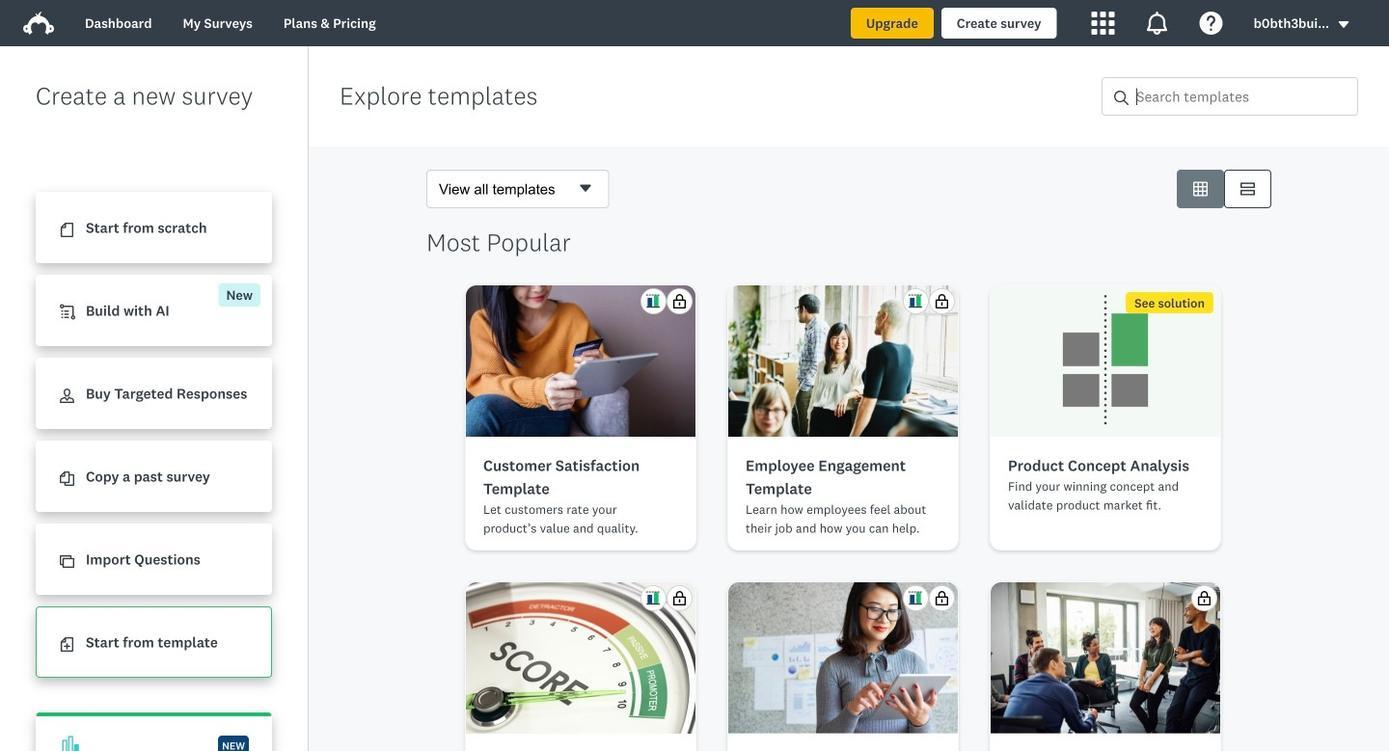 Task type: locate. For each thing, give the bounding box(es) containing it.
0 horizontal spatial lock image
[[672, 591, 687, 606]]

2 horizontal spatial lock image
[[1197, 591, 1212, 606]]

Search templates field
[[1129, 78, 1358, 115]]

0 horizontal spatial lock image
[[672, 294, 687, 309]]

documentclone image
[[60, 472, 74, 486]]

clone image
[[60, 555, 74, 569]]

search image
[[1114, 91, 1129, 105]]

lock image for customer satisfaction template image
[[672, 294, 687, 309]]

customer satisfaction template image
[[466, 286, 696, 437]]

2 lock image from the left
[[935, 591, 949, 606]]

dropdown arrow icon image
[[1337, 18, 1351, 31], [1339, 21, 1349, 28]]

1 lock image from the left
[[672, 591, 687, 606]]

products icon image
[[1092, 12, 1115, 35], [1092, 12, 1115, 35]]

employee engagement template image
[[728, 286, 958, 437]]

1 horizontal spatial lock image
[[935, 591, 949, 606]]

brand logo image
[[23, 8, 54, 39], [23, 12, 54, 35]]

software and app customer feedback with nps® image
[[728, 583, 958, 734]]

1 horizontal spatial lock image
[[935, 294, 949, 309]]

lock image for net promoter® score (nps) template image
[[672, 591, 687, 606]]

textboxmultiple image
[[1241, 182, 1255, 196]]

lock image
[[672, 294, 687, 309], [935, 294, 949, 309], [1197, 591, 1212, 606]]

surveymonkey-paradigm belonging and inclusion template image
[[991, 583, 1221, 734]]

lock image
[[672, 591, 687, 606], [935, 591, 949, 606]]

lock image for employee engagement template image
[[935, 294, 949, 309]]



Task type: describe. For each thing, give the bounding box(es) containing it.
documentplus image
[[60, 638, 74, 652]]

document image
[[60, 223, 74, 238]]

grid image
[[1194, 182, 1208, 196]]

user image
[[60, 389, 74, 404]]

lock image for software and app customer feedback with nps® image
[[935, 591, 949, 606]]

product concept analysis image
[[991, 286, 1221, 437]]

net promoter® score (nps) template image
[[466, 583, 696, 734]]

1 brand logo image from the top
[[23, 8, 54, 39]]

2 brand logo image from the top
[[23, 12, 54, 35]]

help icon image
[[1200, 12, 1223, 35]]

notification center icon image
[[1146, 12, 1169, 35]]



Task type: vqa. For each thing, say whether or not it's contained in the screenshot.
Lock icon associated with NET PROMOTER® SCORE (NPS) TEMPLATE Image
yes



